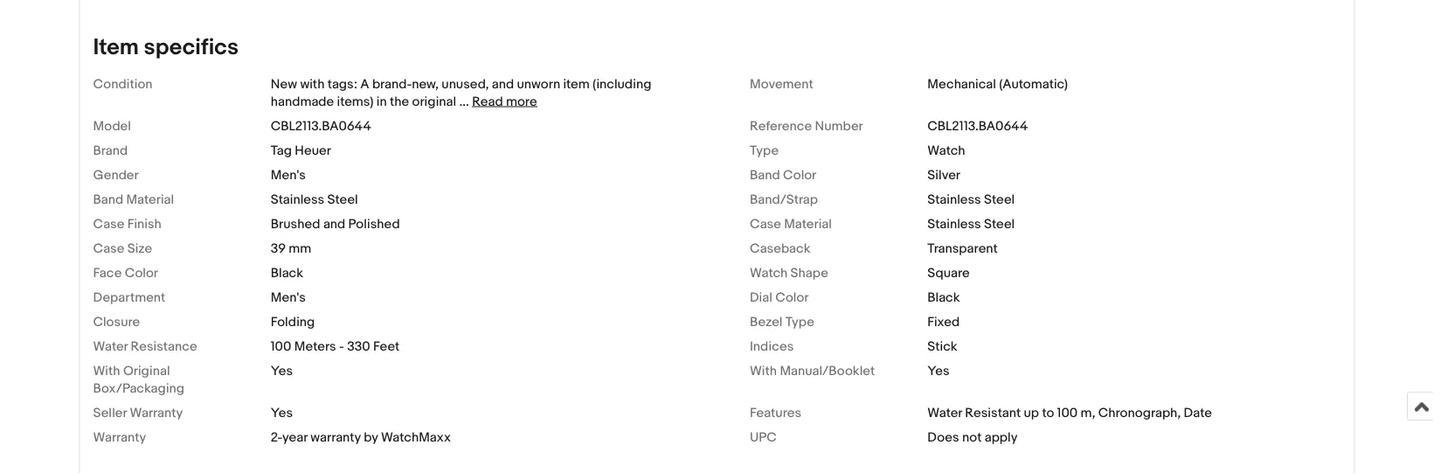 Task type: describe. For each thing, give the bounding box(es) containing it.
2-year warranty by watchmaxx
[[271, 429, 451, 445]]

watchmaxx
[[381, 429, 451, 445]]

39
[[271, 240, 286, 256]]

reference number
[[750, 118, 864, 134]]

cbl2113.ba0644 for reference number
[[928, 118, 1028, 134]]

yes for with original box/packaging
[[271, 363, 293, 378]]

1 horizontal spatial type
[[786, 314, 815, 329]]

dial
[[750, 289, 773, 305]]

transparent
[[928, 240, 998, 256]]

material for band material
[[126, 191, 174, 207]]

0 vertical spatial warranty
[[130, 405, 183, 420]]

band for band material
[[93, 191, 123, 207]]

material for case material
[[785, 216, 832, 232]]

new,
[[412, 76, 439, 92]]

caseback
[[750, 240, 811, 256]]

manual/booklet
[[780, 363, 875, 378]]

square
[[928, 265, 970, 280]]

tag
[[271, 142, 292, 158]]

case for case material
[[750, 216, 782, 232]]

color for band color
[[783, 167, 817, 183]]

cbl2113.ba0644 for model
[[271, 118, 371, 134]]

face color
[[93, 265, 158, 280]]

m,
[[1081, 405, 1096, 420]]

a
[[361, 76, 369, 92]]

case for case finish
[[93, 216, 125, 232]]

resistance
[[131, 338, 197, 354]]

features
[[750, 405, 802, 420]]

to
[[1043, 405, 1055, 420]]

reference
[[750, 118, 812, 134]]

condition
[[93, 76, 153, 92]]

handmade
[[271, 93, 334, 109]]

mm
[[289, 240, 312, 256]]

unworn
[[517, 76, 561, 92]]

original
[[123, 363, 170, 378]]

men's for gender
[[271, 167, 306, 183]]

apply
[[985, 429, 1018, 445]]

-
[[339, 338, 344, 354]]

men's for department
[[271, 289, 306, 305]]

shape
[[791, 265, 829, 280]]

330
[[347, 338, 370, 354]]

more
[[506, 93, 537, 109]]

warranty
[[311, 429, 361, 445]]

dial color
[[750, 289, 809, 305]]

steel for band/strap
[[985, 191, 1015, 207]]

box/packaging
[[93, 380, 185, 396]]

brushed
[[271, 216, 320, 232]]

case finish
[[93, 216, 162, 232]]

item specifics
[[93, 33, 239, 61]]

closure
[[93, 314, 140, 329]]

stainless for case material
[[928, 216, 982, 232]]

item
[[564, 76, 590, 92]]

1 vertical spatial warranty
[[93, 429, 146, 445]]

new
[[271, 76, 297, 92]]

mechanical (automatic)
[[928, 76, 1068, 92]]

0 horizontal spatial and
[[323, 216, 346, 232]]

black for dial color
[[928, 289, 961, 305]]

with original box/packaging
[[93, 363, 185, 396]]

with for with original box/packaging
[[93, 363, 120, 378]]

mechanical
[[928, 76, 997, 92]]

year
[[282, 429, 308, 445]]

brand
[[93, 142, 128, 158]]

watch for watch shape
[[750, 265, 788, 280]]

2-
[[271, 429, 282, 445]]

with for with manual/booklet
[[750, 363, 777, 378]]



Task type: locate. For each thing, give the bounding box(es) containing it.
water down closure
[[93, 338, 128, 354]]

original
[[412, 93, 457, 109]]

polished
[[349, 216, 400, 232]]

1 men's from the top
[[271, 167, 306, 183]]

2 with from the left
[[750, 363, 777, 378]]

case up the case size
[[93, 216, 125, 232]]

0 vertical spatial type
[[750, 142, 779, 158]]

meters
[[294, 338, 336, 354]]

watch up silver
[[928, 142, 966, 158]]

does not apply
[[928, 429, 1018, 445]]

with manual/booklet
[[750, 363, 875, 378]]

and up read more
[[492, 76, 514, 92]]

read more
[[472, 93, 537, 109]]

0 vertical spatial material
[[126, 191, 174, 207]]

1 horizontal spatial cbl2113.ba0644
[[928, 118, 1028, 134]]

band for band color
[[750, 167, 781, 183]]

0 horizontal spatial band
[[93, 191, 123, 207]]

0 vertical spatial and
[[492, 76, 514, 92]]

and right brushed
[[323, 216, 346, 232]]

item
[[93, 33, 139, 61]]

1 vertical spatial water
[[928, 405, 963, 420]]

unused,
[[442, 76, 489, 92]]

1 vertical spatial 100
[[1058, 405, 1078, 420]]

color for dial color
[[776, 289, 809, 305]]

new with tags: a brand-new, unused, and unworn item (including handmade items) in the original ...
[[271, 76, 652, 109]]

brand-
[[372, 76, 412, 92]]

1 horizontal spatial band
[[750, 167, 781, 183]]

stainless steel for band/strap
[[928, 191, 1015, 207]]

seller
[[93, 405, 127, 420]]

gender
[[93, 167, 139, 183]]

with
[[93, 363, 120, 378], [750, 363, 777, 378]]

material up finish
[[126, 191, 174, 207]]

type
[[750, 142, 779, 158], [786, 314, 815, 329]]

black down 39 mm
[[271, 265, 303, 280]]

face
[[93, 265, 122, 280]]

yes down stick
[[928, 363, 950, 378]]

stainless steel up brushed
[[271, 191, 358, 207]]

indices
[[750, 338, 794, 354]]

...
[[459, 93, 469, 109]]

(automatic)
[[1000, 76, 1068, 92]]

watch shape
[[750, 265, 829, 280]]

case
[[93, 216, 125, 232], [750, 216, 782, 232], [93, 240, 125, 256]]

100 meters - 330 feet
[[271, 338, 400, 354]]

case up face
[[93, 240, 125, 256]]

department
[[93, 289, 166, 305]]

steel for band material
[[328, 191, 358, 207]]

by
[[364, 429, 378, 445]]

0 horizontal spatial with
[[93, 363, 120, 378]]

case up caseback
[[750, 216, 782, 232]]

100 down folding
[[271, 338, 292, 354]]

in
[[377, 93, 387, 109]]

watch for watch
[[928, 142, 966, 158]]

not
[[963, 429, 982, 445]]

black
[[271, 265, 303, 280], [928, 289, 961, 305]]

1 vertical spatial type
[[786, 314, 815, 329]]

men's up folding
[[271, 289, 306, 305]]

stainless steel up "transparent"
[[928, 216, 1015, 232]]

warranty
[[130, 405, 183, 420], [93, 429, 146, 445]]

yes for with manual/booklet
[[928, 363, 950, 378]]

1 horizontal spatial and
[[492, 76, 514, 92]]

upc
[[750, 429, 777, 445]]

stainless steel down silver
[[928, 191, 1015, 207]]

0 vertical spatial 100
[[271, 338, 292, 354]]

stainless steel for band material
[[271, 191, 358, 207]]

0 vertical spatial black
[[271, 265, 303, 280]]

0 vertical spatial color
[[783, 167, 817, 183]]

material down band/strap
[[785, 216, 832, 232]]

stick
[[928, 338, 958, 354]]

men's down tag
[[271, 167, 306, 183]]

type down reference
[[750, 142, 779, 158]]

chronograph,
[[1099, 405, 1181, 420]]

band up band/strap
[[750, 167, 781, 183]]

bezel
[[750, 314, 783, 329]]

0 horizontal spatial water
[[93, 338, 128, 354]]

watch up 'dial'
[[750, 265, 788, 280]]

and inside new with tags: a brand-new, unused, and unworn item (including handmade items) in the original ...
[[492, 76, 514, 92]]

0 horizontal spatial black
[[271, 265, 303, 280]]

case for case size
[[93, 240, 125, 256]]

black for face color
[[271, 265, 303, 280]]

stainless up "transparent"
[[928, 216, 982, 232]]

number
[[815, 118, 864, 134]]

resistant
[[966, 405, 1021, 420]]

39 mm
[[271, 240, 312, 256]]

0 horizontal spatial type
[[750, 142, 779, 158]]

(including
[[593, 76, 652, 92]]

1 vertical spatial watch
[[750, 265, 788, 280]]

yes for seller warranty
[[271, 405, 293, 420]]

1 vertical spatial and
[[323, 216, 346, 232]]

with down indices
[[750, 363, 777, 378]]

heuer
[[295, 142, 331, 158]]

tag heuer
[[271, 142, 331, 158]]

warranty down seller
[[93, 429, 146, 445]]

water resistant up to 100 m, chronograph, date
[[928, 405, 1213, 420]]

2 men's from the top
[[271, 289, 306, 305]]

items)
[[337, 93, 374, 109]]

water resistance
[[93, 338, 197, 354]]

1 cbl2113.ba0644 from the left
[[271, 118, 371, 134]]

0 vertical spatial band
[[750, 167, 781, 183]]

date
[[1184, 405, 1213, 420]]

1 horizontal spatial 100
[[1058, 405, 1078, 420]]

0 horizontal spatial 100
[[271, 338, 292, 354]]

water for water resistant up to 100 m, chronograph, date
[[928, 405, 963, 420]]

stainless for band/strap
[[928, 191, 982, 207]]

tags:
[[328, 76, 358, 92]]

color
[[783, 167, 817, 183], [125, 265, 158, 280], [776, 289, 809, 305]]

bezel type
[[750, 314, 815, 329]]

cbl2113.ba0644 up heuer
[[271, 118, 371, 134]]

yes up "2-" at bottom
[[271, 405, 293, 420]]

model
[[93, 118, 131, 134]]

band material
[[93, 191, 174, 207]]

movement
[[750, 76, 814, 92]]

0 horizontal spatial cbl2113.ba0644
[[271, 118, 371, 134]]

water for water resistance
[[93, 338, 128, 354]]

2 vertical spatial color
[[776, 289, 809, 305]]

yes down folding
[[271, 363, 293, 378]]

1 vertical spatial color
[[125, 265, 158, 280]]

the
[[390, 93, 409, 109]]

color up band/strap
[[783, 167, 817, 183]]

water up the does at the right bottom of page
[[928, 405, 963, 420]]

black up fixed
[[928, 289, 961, 305]]

case size
[[93, 240, 152, 256]]

0 vertical spatial watch
[[928, 142, 966, 158]]

silver
[[928, 167, 961, 183]]

stainless up brushed
[[271, 191, 325, 207]]

stainless steel for case material
[[928, 216, 1015, 232]]

size
[[127, 240, 152, 256]]

1 vertical spatial men's
[[271, 289, 306, 305]]

read
[[472, 93, 503, 109]]

does
[[928, 429, 960, 445]]

read more button
[[472, 93, 537, 109]]

0 vertical spatial men's
[[271, 167, 306, 183]]

fixed
[[928, 314, 960, 329]]

1 vertical spatial material
[[785, 216, 832, 232]]

with
[[300, 76, 325, 92]]

band/strap
[[750, 191, 818, 207]]

color for face color
[[125, 265, 158, 280]]

with inside with original box/packaging
[[93, 363, 120, 378]]

cbl2113.ba0644 down mechanical
[[928, 118, 1028, 134]]

brushed and polished
[[271, 216, 400, 232]]

0 vertical spatial water
[[93, 338, 128, 354]]

case material
[[750, 216, 832, 232]]

feet
[[373, 338, 400, 354]]

specifics
[[144, 33, 239, 61]]

up
[[1024, 405, 1040, 420]]

men's
[[271, 167, 306, 183], [271, 289, 306, 305]]

0 horizontal spatial watch
[[750, 265, 788, 280]]

1 vertical spatial black
[[928, 289, 961, 305]]

1 vertical spatial band
[[93, 191, 123, 207]]

1 horizontal spatial material
[[785, 216, 832, 232]]

100
[[271, 338, 292, 354], [1058, 405, 1078, 420]]

steel for case material
[[985, 216, 1015, 232]]

2 cbl2113.ba0644 from the left
[[928, 118, 1028, 134]]

with up box/packaging
[[93, 363, 120, 378]]

1 horizontal spatial black
[[928, 289, 961, 305]]

band down gender
[[93, 191, 123, 207]]

type down dial color
[[786, 314, 815, 329]]

100 right to
[[1058, 405, 1078, 420]]

and
[[492, 76, 514, 92], [323, 216, 346, 232]]

warranty down box/packaging
[[130, 405, 183, 420]]

1 with from the left
[[93, 363, 120, 378]]

0 horizontal spatial material
[[126, 191, 174, 207]]

finish
[[127, 216, 162, 232]]

stainless down silver
[[928, 191, 982, 207]]

1 horizontal spatial water
[[928, 405, 963, 420]]

seller warranty
[[93, 405, 183, 420]]

color down 'watch shape'
[[776, 289, 809, 305]]

stainless for band material
[[271, 191, 325, 207]]

steel
[[328, 191, 358, 207], [985, 191, 1015, 207], [985, 216, 1015, 232]]

1 horizontal spatial with
[[750, 363, 777, 378]]

color down size
[[125, 265, 158, 280]]

water
[[93, 338, 128, 354], [928, 405, 963, 420]]

folding
[[271, 314, 315, 329]]

1 horizontal spatial watch
[[928, 142, 966, 158]]

band color
[[750, 167, 817, 183]]



Task type: vqa. For each thing, say whether or not it's contained in the screenshot.


